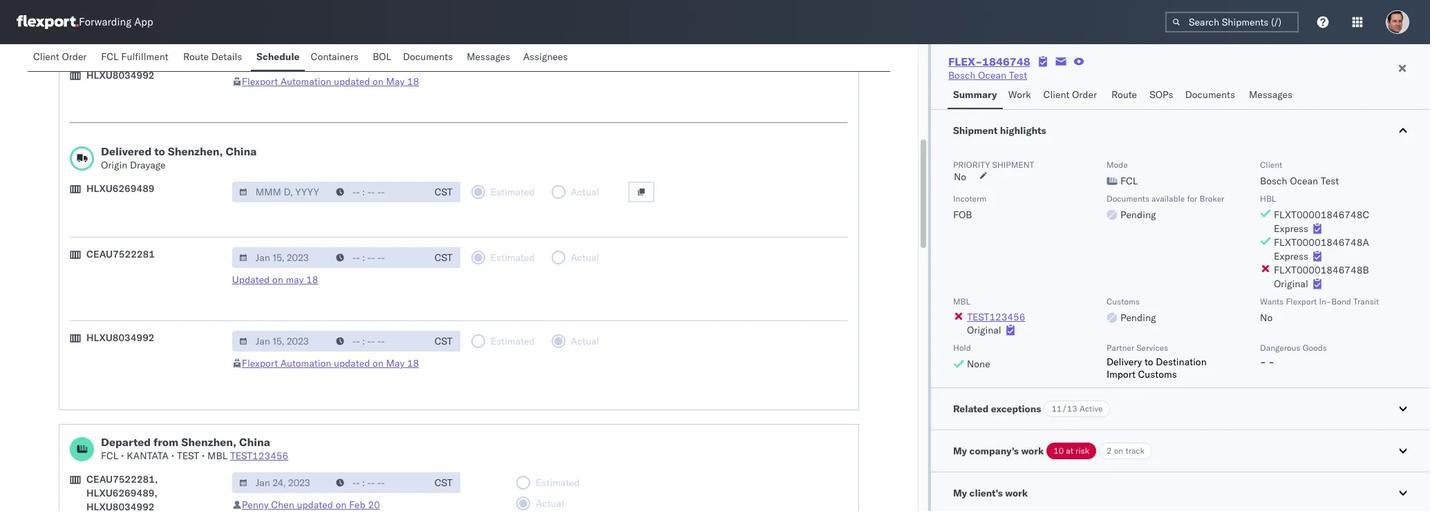 Task type: locate. For each thing, give the bounding box(es) containing it.
• right test
[[202, 450, 205, 463]]

cst
[[435, 53, 453, 66], [435, 186, 453, 198], [435, 252, 453, 264], [435, 335, 453, 348], [435, 477, 453, 490]]

1 -- : -- -- text field from the top
[[329, 182, 427, 203]]

MMM D, YYYY text field
[[232, 182, 330, 203], [232, 248, 330, 268], [232, 331, 330, 352], [232, 473, 330, 494]]

1 vertical spatial express
[[1274, 250, 1309, 263]]

0 vertical spatial client order button
[[28, 44, 96, 71]]

route left the sops
[[1112, 89, 1138, 101]]

none
[[967, 358, 991, 371]]

-- : -- -- text field
[[329, 49, 427, 70], [329, 248, 427, 268], [329, 473, 427, 494]]

0 horizontal spatial -
[[1261, 356, 1267, 369]]

original
[[1274, 278, 1309, 290], [967, 324, 1002, 337]]

documents right bol button
[[403, 50, 453, 63]]

0 vertical spatial order
[[62, 50, 87, 63]]

1 vertical spatial messages button
[[1244, 82, 1301, 109]]

-- : -- -- text field for ceau7522281, hlxu6269489, hlxu8034992
[[329, 473, 427, 494]]

0 horizontal spatial documents
[[403, 50, 453, 63]]

client left last
[[33, 50, 59, 63]]

risk
[[1076, 446, 1090, 456]]

company's
[[970, 445, 1019, 458]]

1 horizontal spatial order
[[1073, 89, 1097, 101]]

in-
[[1320, 297, 1332, 307]]

client order right work button
[[1044, 89, 1097, 101]]

1 vertical spatial flexport automation updated on may 18
[[242, 358, 419, 370]]

0 vertical spatial no
[[954, 171, 967, 183]]

china for delivered to shenzhen, china
[[226, 145, 257, 158]]

my inside button
[[954, 488, 968, 500]]

no inside wants flexport in-bond transit no
[[1261, 312, 1273, 324]]

fcl inside "departed from shenzhen, china fcl • kantata • test • mbl test123456"
[[101, 450, 119, 463]]

order left "free"
[[62, 50, 87, 63]]

18 for third -- : -- -- text field from the bottom of the page
[[407, 75, 419, 88]]

bosch ocean test
[[949, 69, 1028, 82]]

2 cst from the top
[[435, 186, 453, 198]]

my company's work
[[954, 445, 1044, 458]]

1 horizontal spatial documents
[[1107, 194, 1150, 204]]

pending
[[1121, 209, 1157, 221], [1121, 312, 1157, 324]]

work for my client's work
[[1006, 488, 1028, 500]]

0 vertical spatial original
[[1274, 278, 1309, 290]]

2 vertical spatial client
[[1261, 160, 1283, 170]]

2 on track
[[1107, 446, 1145, 456]]

3 mmm d, yyyy text field from the top
[[232, 331, 330, 352]]

3 -- : -- -- text field from the top
[[329, 473, 427, 494]]

1 vertical spatial client
[[1044, 89, 1070, 101]]

original up wants
[[1274, 278, 1309, 290]]

test inside client bosch ocean test incoterm fob
[[1321, 175, 1340, 187]]

0 vertical spatial work
[[1022, 445, 1044, 458]]

documents
[[403, 50, 453, 63], [1186, 89, 1236, 101], [1107, 194, 1150, 204]]

0 vertical spatial documents button
[[398, 44, 461, 71]]

1 vertical spatial fcl
[[1121, 175, 1139, 187]]

1 horizontal spatial messages button
[[1244, 82, 1301, 109]]

2 horizontal spatial documents
[[1186, 89, 1236, 101]]

3 cst from the top
[[435, 252, 453, 264]]

route for route details
[[183, 50, 209, 63]]

0 vertical spatial flexport automation updated on may 18
[[242, 75, 419, 88]]

2 vertical spatial 18
[[407, 358, 419, 370]]

documents up shipment highlights button
[[1186, 89, 1236, 101]]

shenzhen, right delivered
[[168, 145, 223, 158]]

express up flxt00001846748b
[[1274, 250, 1309, 263]]

messages
[[467, 50, 511, 63], [1250, 89, 1293, 101]]

china inside delivered to shenzhen, china origin drayage
[[226, 145, 257, 158]]

1 horizontal spatial -
[[1269, 356, 1275, 369]]

flxt00001846748b
[[1274, 264, 1370, 277]]

2 mmm d, yyyy text field from the top
[[232, 248, 330, 268]]

pending for documents available for broker
[[1121, 209, 1157, 221]]

client order button right work
[[1038, 82, 1106, 109]]

destination
[[1156, 356, 1207, 369]]

2 flexport automation updated on may 18 from the top
[[242, 358, 419, 370]]

work left 10
[[1022, 445, 1044, 458]]

0 vertical spatial my
[[954, 445, 968, 458]]

fcl for fcl
[[1121, 175, 1139, 187]]

shenzhen, for from
[[181, 436, 237, 450]]

0 vertical spatial pending
[[1121, 209, 1157, 221]]

fcl down departed
[[101, 450, 119, 463]]

0 vertical spatial hlxu8034992
[[86, 69, 155, 82]]

2 may from the top
[[386, 358, 405, 370]]

1 express from the top
[[1274, 223, 1309, 235]]

0 horizontal spatial route
[[183, 50, 209, 63]]

0 horizontal spatial client order
[[33, 50, 87, 63]]

4 mmm d, yyyy text field from the top
[[232, 473, 330, 494]]

test down 1846748
[[1009, 69, 1028, 82]]

-- : -- -- text field
[[329, 182, 427, 203], [329, 331, 427, 352]]

0 vertical spatial -- : -- -- text field
[[329, 49, 427, 70]]

my for my company's work
[[954, 445, 968, 458]]

2 vertical spatial hlxu8034992
[[86, 501, 155, 512]]

work right client's
[[1006, 488, 1028, 500]]

1 vertical spatial pending
[[1121, 312, 1157, 324]]

fcl inside button
[[101, 50, 119, 63]]

original up hold
[[967, 324, 1002, 337]]

bosch up hbl
[[1261, 175, 1288, 187]]

route inside route button
[[1112, 89, 1138, 101]]

11/13 active
[[1052, 404, 1103, 414]]

2 flexport automation updated on may 18 button from the top
[[242, 358, 419, 370]]

client right work button
[[1044, 89, 1070, 101]]

to
[[154, 145, 165, 158], [1145, 356, 1154, 369]]

bond
[[1332, 297, 1352, 307]]

1 mmm d, yyyy text field from the top
[[232, 182, 330, 203]]

0 vertical spatial -- : -- -- text field
[[329, 182, 427, 203]]

shenzhen,
[[168, 145, 223, 158], [181, 436, 237, 450]]

cst for ceau7522281, hlxu6269489, hlxu8034992
[[435, 477, 453, 490]]

no down priority
[[954, 171, 967, 183]]

0 vertical spatial express
[[1274, 223, 1309, 235]]

documents down mode
[[1107, 194, 1150, 204]]

client order
[[33, 50, 87, 63], [1044, 89, 1097, 101]]

incoterm
[[954, 194, 987, 204]]

customs
[[1107, 297, 1140, 307], [1139, 369, 1178, 381]]

0 vertical spatial fcl
[[101, 50, 119, 63]]

0 vertical spatial 18
[[407, 75, 419, 88]]

0 vertical spatial route
[[183, 50, 209, 63]]

bosch
[[949, 69, 976, 82], [1261, 175, 1288, 187]]

1 vertical spatial test
[[1321, 175, 1340, 187]]

0 vertical spatial test123456
[[968, 311, 1026, 324]]

0 horizontal spatial test123456 button
[[230, 450, 289, 463]]

order for topmost client order button
[[62, 50, 87, 63]]

2 -- : -- -- text field from the top
[[329, 248, 427, 268]]

0 horizontal spatial messages button
[[461, 44, 518, 71]]

3 hlxu8034992 from the top
[[86, 501, 155, 512]]

hlxu6269489,
[[86, 488, 158, 500]]

on
[[373, 75, 384, 88], [272, 274, 283, 286], [373, 358, 384, 370], [1115, 446, 1124, 456]]

messages button
[[461, 44, 518, 71], [1244, 82, 1301, 109]]

my left company's on the bottom right
[[954, 445, 968, 458]]

client's
[[970, 488, 1003, 500]]

my left client's
[[954, 488, 968, 500]]

2 my from the top
[[954, 488, 968, 500]]

0 horizontal spatial mbl
[[207, 450, 228, 463]]

1 vertical spatial flexport
[[1287, 297, 1318, 307]]

0 horizontal spatial documents button
[[398, 44, 461, 71]]

0 horizontal spatial client order button
[[28, 44, 96, 71]]

updated
[[334, 75, 370, 88], [334, 358, 370, 370]]

1 my from the top
[[954, 445, 968, 458]]

shenzhen, inside "departed from shenzhen, china fcl • kantata • test • mbl test123456"
[[181, 436, 237, 450]]

1 vertical spatial mbl
[[207, 450, 228, 463]]

1 automation from the top
[[281, 75, 332, 88]]

flexport automation updated on may 18 button
[[242, 75, 419, 88], [242, 358, 419, 370]]

2 automation from the top
[[281, 358, 332, 370]]

to inside partner services delivery to destination import customs
[[1145, 356, 1154, 369]]

1 vertical spatial documents
[[1186, 89, 1236, 101]]

ocean
[[979, 69, 1007, 82], [1291, 175, 1319, 187]]

customs down services
[[1139, 369, 1178, 381]]

to up drayage
[[154, 145, 165, 158]]

to down services
[[1145, 356, 1154, 369]]

origin
[[101, 159, 128, 172]]

2 - from the left
[[1269, 356, 1275, 369]]

updated for mmm d, yyyy text box for hlxu8034992
[[334, 358, 370, 370]]

test
[[1009, 69, 1028, 82], [1321, 175, 1340, 187]]

2 horizontal spatial •
[[202, 450, 205, 463]]

1 vertical spatial route
[[1112, 89, 1138, 101]]

delivery
[[1107, 356, 1143, 369]]

5 cst from the top
[[435, 477, 453, 490]]

1 flexport automation updated on may 18 from the top
[[242, 75, 419, 88]]

1 horizontal spatial messages
[[1250, 89, 1293, 101]]

ceau7522281,
[[86, 474, 158, 486]]

mode
[[1107, 160, 1128, 170]]

available
[[1152, 194, 1186, 204]]

0 vertical spatial mbl
[[954, 297, 971, 307]]

customs inside partner services delivery to destination import customs
[[1139, 369, 1178, 381]]

2 express from the top
[[1274, 250, 1309, 263]]

dangerous goods - -
[[1261, 343, 1328, 369]]

1 vertical spatial client order
[[1044, 89, 1097, 101]]

bosch down the flex-
[[949, 69, 976, 82]]

shipment highlights button
[[931, 110, 1431, 151]]

1 flexport automation updated on may 18 button from the top
[[242, 75, 419, 88]]

ocean up the flxt00001846748c
[[1291, 175, 1319, 187]]

updated for mmm d, yyyy text field
[[334, 75, 370, 88]]

route for route
[[1112, 89, 1138, 101]]

0 vertical spatial updated
[[334, 75, 370, 88]]

1 horizontal spatial no
[[1261, 312, 1273, 324]]

my for my client's work
[[954, 488, 968, 500]]

automation
[[281, 75, 332, 88], [281, 358, 332, 370]]

0 horizontal spatial no
[[954, 171, 967, 183]]

0 horizontal spatial messages
[[467, 50, 511, 63]]

1 horizontal spatial test123456 button
[[967, 311, 1026, 324]]

1 vertical spatial may
[[386, 358, 405, 370]]

order
[[62, 50, 87, 63], [1073, 89, 1097, 101]]

1 horizontal spatial to
[[1145, 356, 1154, 369]]

0 vertical spatial to
[[154, 145, 165, 158]]

• left test
[[171, 450, 174, 463]]

no down wants
[[1261, 312, 1273, 324]]

2 vertical spatial fcl
[[101, 450, 119, 463]]

flexport inside wants flexport in-bond transit no
[[1287, 297, 1318, 307]]

1 vertical spatial customs
[[1139, 369, 1178, 381]]

• down departed
[[121, 450, 124, 463]]

shenzhen, inside delivered to shenzhen, china origin drayage
[[168, 145, 223, 158]]

2 • from the left
[[171, 450, 174, 463]]

0 horizontal spatial to
[[154, 145, 165, 158]]

china
[[226, 145, 257, 158], [239, 436, 270, 450]]

18
[[407, 75, 419, 88], [306, 274, 318, 286], [407, 358, 419, 370]]

2 vertical spatial -- : -- -- text field
[[329, 473, 427, 494]]

mbl up hold
[[954, 297, 971, 307]]

client order button down flexport. image
[[28, 44, 96, 71]]

schedule button
[[251, 44, 305, 71]]

1 vertical spatial automation
[[281, 358, 332, 370]]

pending up services
[[1121, 312, 1157, 324]]

ocean down flex-1846748
[[979, 69, 1007, 82]]

route left details
[[183, 50, 209, 63]]

0 vertical spatial shenzhen,
[[168, 145, 223, 158]]

work inside button
[[1006, 488, 1028, 500]]

1 vertical spatial hlxu8034992
[[86, 332, 155, 344]]

test123456 button
[[967, 311, 1026, 324], [230, 450, 289, 463]]

mmm d, yyyy text field for hlxu8034992
[[232, 331, 330, 352]]

1 vertical spatial order
[[1073, 89, 1097, 101]]

1 updated from the top
[[334, 75, 370, 88]]

1 vertical spatial ocean
[[1291, 175, 1319, 187]]

shenzhen, up test
[[181, 436, 237, 450]]

containers button
[[305, 44, 367, 71]]

client inside client bosch ocean test incoterm fob
[[1261, 160, 1283, 170]]

0 horizontal spatial ocean
[[979, 69, 1007, 82]]

1 -- : -- -- text field from the top
[[329, 49, 427, 70]]

flexport automation updated on may 18 button for mmm d, yyyy text box for hlxu8034992
[[242, 358, 419, 370]]

1 vertical spatial to
[[1145, 356, 1154, 369]]

work
[[1009, 89, 1031, 101]]

0 horizontal spatial order
[[62, 50, 87, 63]]

hlxu8034992
[[86, 69, 155, 82], [86, 332, 155, 344], [86, 501, 155, 512]]

may for mmm d, yyyy text box for hlxu8034992
[[386, 358, 405, 370]]

1 vertical spatial updated
[[334, 358, 370, 370]]

fcl right last
[[101, 50, 119, 63]]

test up the flxt00001846748c
[[1321, 175, 1340, 187]]

mbl right test
[[207, 450, 228, 463]]

1 horizontal spatial test
[[1321, 175, 1340, 187]]

4 cst from the top
[[435, 335, 453, 348]]

flxt00001846748a
[[1274, 237, 1370, 249]]

1 vertical spatial test123456
[[230, 450, 289, 463]]

documents button right bol on the left
[[398, 44, 461, 71]]

client
[[33, 50, 59, 63], [1044, 89, 1070, 101], [1261, 160, 1283, 170]]

fcl down mode
[[1121, 175, 1139, 187]]

1 vertical spatial no
[[1261, 312, 1273, 324]]

pending down documents available for broker
[[1121, 209, 1157, 221]]

0 vertical spatial bosch
[[949, 69, 976, 82]]

china inside "departed from shenzhen, china fcl • kantata • test • mbl test123456"
[[239, 436, 270, 450]]

route inside route details button
[[183, 50, 209, 63]]

documents button up shipment highlights button
[[1180, 82, 1244, 109]]

0 vertical spatial flexport automation updated on may 18 button
[[242, 75, 419, 88]]

fcl fulfillment
[[101, 50, 168, 63]]

express up flxt00001846748a
[[1274, 223, 1309, 235]]

services
[[1137, 343, 1169, 353]]

1846748
[[983, 55, 1031, 68]]

0 horizontal spatial test123456
[[230, 450, 289, 463]]

shipment
[[993, 160, 1035, 170]]

1 horizontal spatial documents button
[[1180, 82, 1244, 109]]

client order down flexport. image
[[33, 50, 87, 63]]

0 vertical spatial documents
[[403, 50, 453, 63]]

mmm d, yyyy text field for ceau7522281, hlxu6269489, hlxu8034992
[[232, 473, 330, 494]]

1 may from the top
[[386, 75, 405, 88]]

•
[[121, 450, 124, 463], [171, 450, 174, 463], [202, 450, 205, 463]]

summary button
[[948, 82, 1003, 109]]

1 horizontal spatial route
[[1112, 89, 1138, 101]]

last free day: november 4, 2022
[[70, 50, 218, 62]]

1 pending from the top
[[1121, 209, 1157, 221]]

pending for customs
[[1121, 312, 1157, 324]]

customs up partner
[[1107, 297, 1140, 307]]

2 pending from the top
[[1121, 312, 1157, 324]]

work
[[1022, 445, 1044, 458], [1006, 488, 1028, 500]]

mbl
[[954, 297, 971, 307], [207, 450, 228, 463]]

1 horizontal spatial •
[[171, 450, 174, 463]]

1 horizontal spatial bosch
[[1261, 175, 1288, 187]]

updated on may 18 button
[[232, 274, 318, 286]]

2 horizontal spatial client
[[1261, 160, 1283, 170]]

2 vertical spatial documents
[[1107, 194, 1150, 204]]

1 vertical spatial work
[[1006, 488, 1028, 500]]

order left route button on the top right
[[1073, 89, 1097, 101]]

Search Shipments (/) text field
[[1166, 12, 1299, 33]]

client up hbl
[[1261, 160, 1283, 170]]

shenzhen, for to
[[168, 145, 223, 158]]

cst for ceau7522281
[[435, 252, 453, 264]]

documents button
[[398, 44, 461, 71], [1180, 82, 1244, 109]]

2 updated from the top
[[334, 358, 370, 370]]

1 cst from the top
[[435, 53, 453, 66]]



Task type: vqa. For each thing, say whether or not it's contained in the screenshot.
the BOL button
yes



Task type: describe. For each thing, give the bounding box(es) containing it.
1 horizontal spatial client order
[[1044, 89, 1097, 101]]

0 vertical spatial customs
[[1107, 297, 1140, 307]]

flexport automation updated on may 18 button for mmm d, yyyy text field
[[242, 75, 419, 88]]

2022
[[194, 50, 218, 62]]

order for client order button to the bottom
[[1073, 89, 1097, 101]]

at
[[1067, 446, 1074, 456]]

0 vertical spatial client order
[[33, 50, 87, 63]]

my client's work
[[954, 488, 1028, 500]]

broker
[[1200, 194, 1225, 204]]

1 • from the left
[[121, 450, 124, 463]]

fulfillment
[[121, 50, 168, 63]]

2 hlxu8034992 from the top
[[86, 332, 155, 344]]

may for mmm d, yyyy text field
[[386, 75, 405, 88]]

goods
[[1303, 343, 1328, 353]]

ceau7522281, hlxu6269489, hlxu8034992
[[86, 474, 158, 512]]

0 horizontal spatial client
[[33, 50, 59, 63]]

flexport. image
[[17, 15, 79, 29]]

bosch ocean test link
[[949, 68, 1028, 82]]

containers
[[311, 50, 359, 63]]

express for flxt00001846748a
[[1274, 250, 1309, 263]]

flex-
[[949, 55, 983, 68]]

track
[[1126, 446, 1145, 456]]

sops
[[1150, 89, 1174, 101]]

from
[[154, 436, 179, 450]]

flex-1846748 link
[[949, 55, 1031, 68]]

forwarding app
[[79, 16, 153, 29]]

0 vertical spatial flexport
[[242, 75, 278, 88]]

last
[[70, 50, 89, 62]]

partner services delivery to destination import customs
[[1107, 343, 1207, 381]]

1 horizontal spatial client
[[1044, 89, 1070, 101]]

ceau7522281
[[86, 248, 155, 261]]

1 horizontal spatial mbl
[[954, 297, 971, 307]]

3 • from the left
[[202, 450, 205, 463]]

documents available for broker
[[1107, 194, 1225, 204]]

transit
[[1354, 297, 1380, 307]]

drayage
[[130, 159, 166, 172]]

schedule
[[257, 50, 300, 63]]

0 horizontal spatial original
[[967, 324, 1002, 337]]

for
[[1188, 194, 1198, 204]]

exceptions
[[992, 403, 1042, 416]]

route details
[[183, 50, 242, 63]]

forwarding app link
[[17, 15, 153, 29]]

test
[[177, 450, 199, 463]]

forwarding
[[79, 16, 132, 29]]

1 vertical spatial 18
[[306, 274, 318, 286]]

shipment
[[954, 124, 998, 137]]

documents for documents available for broker
[[1107, 194, 1150, 204]]

test123456 inside "departed from shenzhen, china fcl • kantata • test • mbl test123456"
[[230, 450, 289, 463]]

shipment highlights
[[954, 124, 1047, 137]]

2
[[1107, 446, 1112, 456]]

flxt00001846748c
[[1274, 209, 1370, 221]]

partner
[[1107, 343, 1135, 353]]

flexport automation updated on may 18 for mmm d, yyyy text box for hlxu8034992
[[242, 358, 419, 370]]

assignees
[[523, 50, 568, 63]]

1 horizontal spatial original
[[1274, 278, 1309, 290]]

china for departed from shenzhen, china
[[239, 436, 270, 450]]

11/13
[[1052, 404, 1078, 414]]

work button
[[1003, 82, 1038, 109]]

1 vertical spatial messages
[[1250, 89, 1293, 101]]

delivered to shenzhen, china origin drayage
[[101, 145, 257, 172]]

wants
[[1261, 297, 1284, 307]]

0 vertical spatial messages button
[[461, 44, 518, 71]]

1 vertical spatial test123456 button
[[230, 450, 289, 463]]

assignees button
[[518, 44, 576, 71]]

day:
[[113, 50, 133, 62]]

november
[[136, 50, 180, 62]]

related
[[954, 403, 989, 416]]

fcl for fcl fulfillment
[[101, 50, 119, 63]]

may
[[286, 274, 304, 286]]

active
[[1080, 404, 1103, 414]]

flex-1846748
[[949, 55, 1031, 68]]

sops button
[[1145, 82, 1180, 109]]

cst for hlxu8034992
[[435, 335, 453, 348]]

1 vertical spatial documents button
[[1180, 82, 1244, 109]]

2 vertical spatial flexport
[[242, 358, 278, 370]]

route details button
[[178, 44, 251, 71]]

-- : -- -- text field for ceau7522281
[[329, 248, 427, 268]]

dangerous
[[1261, 343, 1301, 353]]

bol
[[373, 50, 392, 63]]

departed
[[101, 436, 151, 450]]

app
[[134, 16, 153, 29]]

4,
[[183, 50, 192, 62]]

priority
[[954, 160, 991, 170]]

work for my company's work
[[1022, 445, 1044, 458]]

0 vertical spatial test123456 button
[[967, 311, 1026, 324]]

test inside bosch ocean test link
[[1009, 69, 1028, 82]]

express for flxt00001846748c
[[1274, 223, 1309, 235]]

2 -- : -- -- text field from the top
[[329, 331, 427, 352]]

documents for the bottom the documents button
[[1186, 89, 1236, 101]]

kantata
[[127, 450, 169, 463]]

1 vertical spatial client order button
[[1038, 82, 1106, 109]]

hbl
[[1261, 194, 1277, 204]]

18 for first -- : -- -- text box from the bottom of the page
[[407, 358, 419, 370]]

wants flexport in-bond transit no
[[1261, 297, 1380, 324]]

10 at risk
[[1054, 446, 1090, 456]]

0 vertical spatial messages
[[467, 50, 511, 63]]

1 hlxu8034992 from the top
[[86, 69, 155, 82]]

mbl inside "departed from shenzhen, china fcl • kantata • test • mbl test123456"
[[207, 450, 228, 463]]

10
[[1054, 446, 1064, 456]]

1 horizontal spatial test123456
[[968, 311, 1026, 324]]

route button
[[1106, 82, 1145, 109]]

flexport automation updated on may 18 for mmm d, yyyy text field
[[242, 75, 419, 88]]

highlights
[[1000, 124, 1047, 137]]

bol button
[[367, 44, 398, 71]]

updated
[[232, 274, 270, 286]]

summary
[[954, 89, 998, 101]]

updated on may 18
[[232, 274, 318, 286]]

mmm d, yyyy text field for ceau7522281
[[232, 248, 330, 268]]

departed from shenzhen, china fcl • kantata • test • mbl test123456
[[101, 436, 289, 463]]

client bosch ocean test incoterm fob
[[954, 160, 1340, 221]]

my client's work button
[[931, 473, 1431, 512]]

ocean inside client bosch ocean test incoterm fob
[[1291, 175, 1319, 187]]

bosch inside client bosch ocean test incoterm fob
[[1261, 175, 1288, 187]]

1 - from the left
[[1261, 356, 1267, 369]]

fob
[[954, 209, 973, 221]]

0 vertical spatial ocean
[[979, 69, 1007, 82]]

0 horizontal spatial bosch
[[949, 69, 976, 82]]

details
[[211, 50, 242, 63]]

MMM D, YYYY text field
[[232, 49, 330, 70]]

free
[[91, 50, 111, 62]]

to inside delivered to shenzhen, china origin drayage
[[154, 145, 165, 158]]

import
[[1107, 369, 1136, 381]]

hlxu8034992 inside ceau7522281, hlxu6269489, hlxu8034992
[[86, 501, 155, 512]]

documents for the left the documents button
[[403, 50, 453, 63]]

hold
[[954, 343, 972, 353]]

priority shipment
[[954, 160, 1035, 170]]

delivered
[[101, 145, 152, 158]]

fcl fulfillment button
[[96, 44, 178, 71]]

hlxu6269489
[[86, 183, 155, 195]]

related exceptions
[[954, 403, 1042, 416]]



